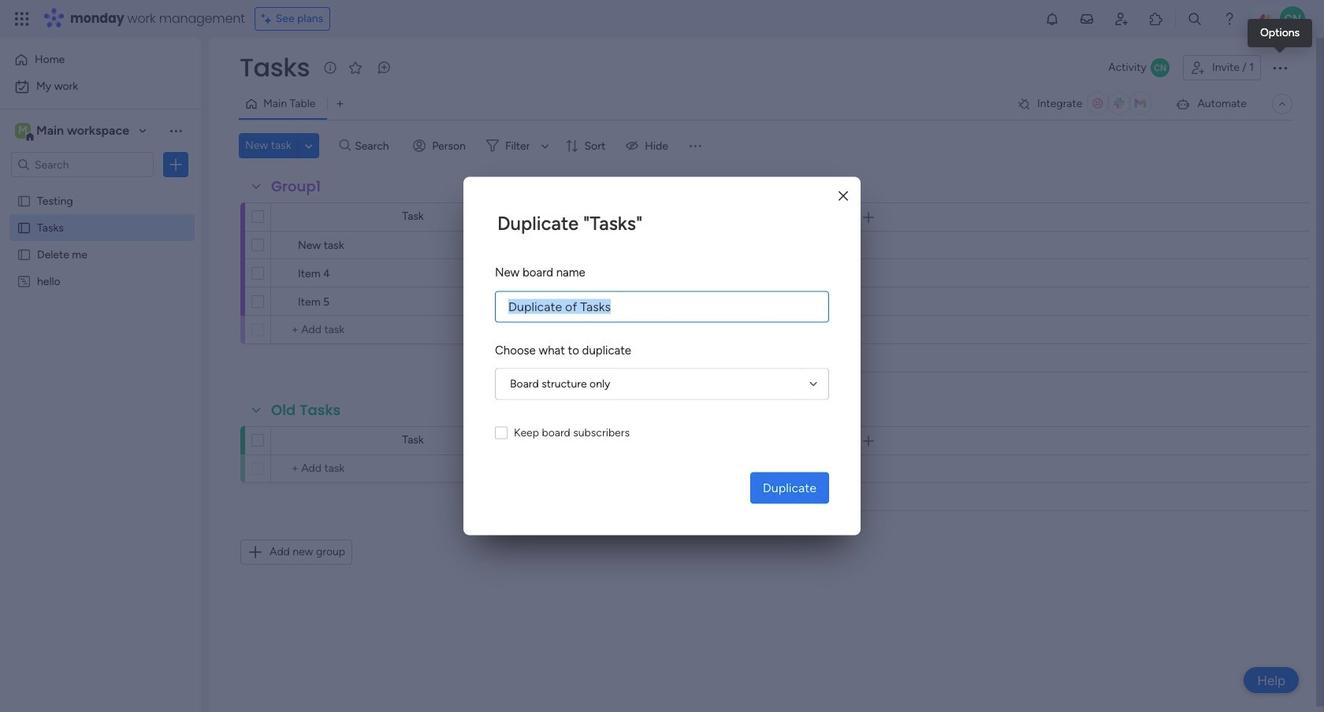 Task type: vqa. For each thing, say whether or not it's contained in the screenshot.
"dapulse close" image
no



Task type: describe. For each thing, give the bounding box(es) containing it.
help image
[[1222, 11, 1238, 27]]

start a board discussion image
[[376, 60, 392, 76]]

Search in workspace field
[[33, 156, 132, 174]]

1 vertical spatial option
[[9, 74, 192, 99]]

select product image
[[14, 11, 30, 27]]

monday marketplace image
[[1149, 11, 1165, 27]]

0 vertical spatial option
[[9, 47, 192, 73]]

invite members image
[[1114, 11, 1130, 27]]

board activity image
[[1151, 58, 1170, 77]]

v2 search image
[[339, 137, 351, 155]]

add view image
[[337, 98, 343, 110]]

angle down image
[[305, 140, 313, 152]]

arrow down image
[[536, 136, 555, 155]]

workspace selection element
[[15, 121, 132, 142]]

2 public board image from the top
[[17, 247, 32, 262]]

dapulse x slim image
[[839, 190, 848, 202]]

add to favorites image
[[348, 60, 364, 75]]



Task type: locate. For each thing, give the bounding box(es) containing it.
workspace image
[[15, 122, 31, 140]]

search everything image
[[1188, 11, 1203, 27]]

notifications image
[[1045, 11, 1061, 27]]

public board image down public board icon
[[17, 247, 32, 262]]

see plans image
[[262, 10, 276, 28]]

cool name image
[[1281, 6, 1306, 32]]

public board image
[[17, 220, 32, 235]]

1 vertical spatial public board image
[[17, 247, 32, 262]]

0 vertical spatial public board image
[[17, 193, 32, 208]]

list box
[[0, 184, 201, 507]]

1 public board image from the top
[[17, 193, 32, 208]]

2 vertical spatial option
[[0, 186, 201, 190]]

public board image up public board icon
[[17, 193, 32, 208]]

show board description image
[[321, 60, 340, 76]]

Search field
[[351, 135, 398, 157]]

collapse board header image
[[1277, 98, 1289, 110]]

None field
[[236, 51, 314, 84], [267, 177, 325, 197], [573, 209, 615, 226], [267, 401, 345, 421], [573, 433, 615, 450], [236, 51, 314, 84], [267, 177, 325, 197], [573, 209, 615, 226], [267, 401, 345, 421], [573, 433, 615, 450]]

public board image
[[17, 193, 32, 208], [17, 247, 32, 262]]

update feed image
[[1079, 11, 1095, 27]]

option
[[9, 47, 192, 73], [9, 74, 192, 99], [0, 186, 201, 190]]

None text field
[[495, 291, 830, 323]]



